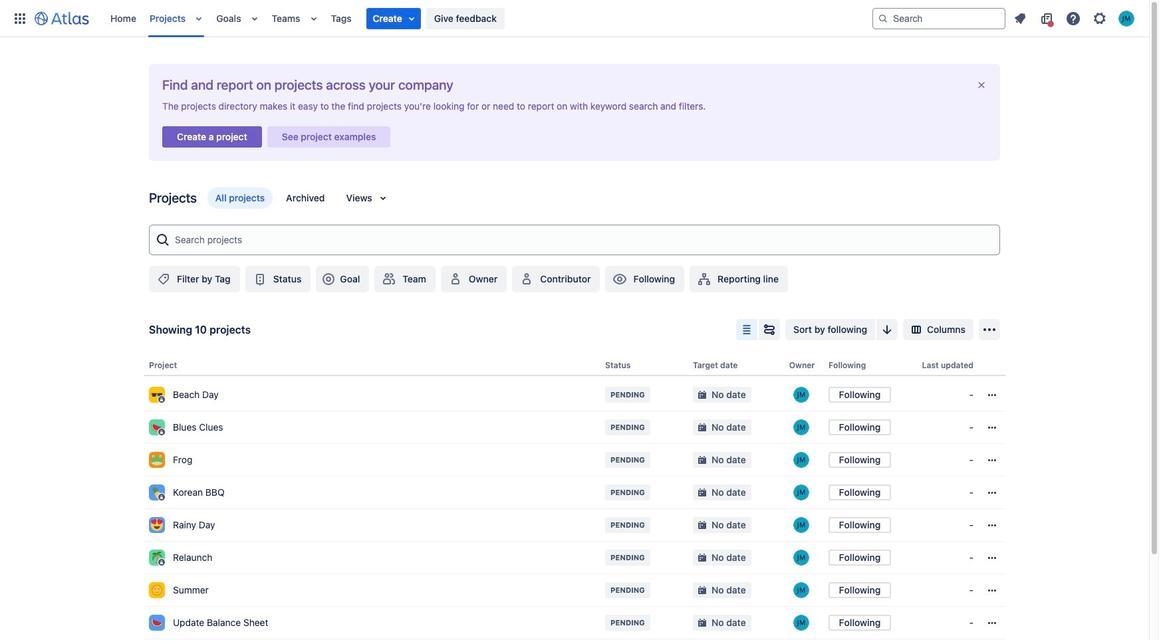 Task type: describe. For each thing, give the bounding box(es) containing it.
1 horizontal spatial list
[[1009, 8, 1142, 29]]

settings image
[[1093, 10, 1109, 26]]

0 horizontal spatial list
[[104, 0, 873, 37]]

top element
[[8, 0, 873, 37]]

account image
[[1119, 10, 1135, 26]]

close banner image
[[977, 80, 988, 91]]

switch to... image
[[12, 10, 28, 26]]

3 more information about this user image from the top
[[794, 616, 810, 632]]

1 more information about this user image from the top
[[794, 550, 810, 566]]

Search projects field
[[171, 228, 995, 252]]

tag image
[[156, 272, 172, 287]]



Task type: vqa. For each thing, say whether or not it's contained in the screenshot.
field
no



Task type: locate. For each thing, give the bounding box(es) containing it.
1 vertical spatial more information about this user image
[[794, 583, 810, 599]]

following image
[[613, 272, 629, 287]]

notifications image
[[1013, 10, 1029, 26]]

display as list image
[[739, 322, 755, 338]]

2 more information about this user image from the top
[[794, 583, 810, 599]]

0 vertical spatial more information about this user image
[[794, 550, 810, 566]]

display as timeline image
[[762, 322, 778, 338]]

reverse sort order image
[[880, 322, 896, 338]]

None search field
[[873, 8, 1006, 29]]

list item inside top element
[[366, 8, 421, 29]]

list item
[[366, 8, 421, 29]]

list
[[104, 0, 873, 37], [1009, 8, 1142, 29]]

status image
[[252, 272, 268, 287]]

help image
[[1066, 10, 1082, 26]]

search image
[[878, 13, 889, 24]]

banner
[[0, 0, 1150, 37]]

2 vertical spatial more information about this user image
[[794, 616, 810, 632]]

more information about this user image
[[794, 550, 810, 566], [794, 583, 810, 599], [794, 616, 810, 632]]

search projects image
[[155, 232, 171, 248]]

Search field
[[873, 8, 1006, 29]]



